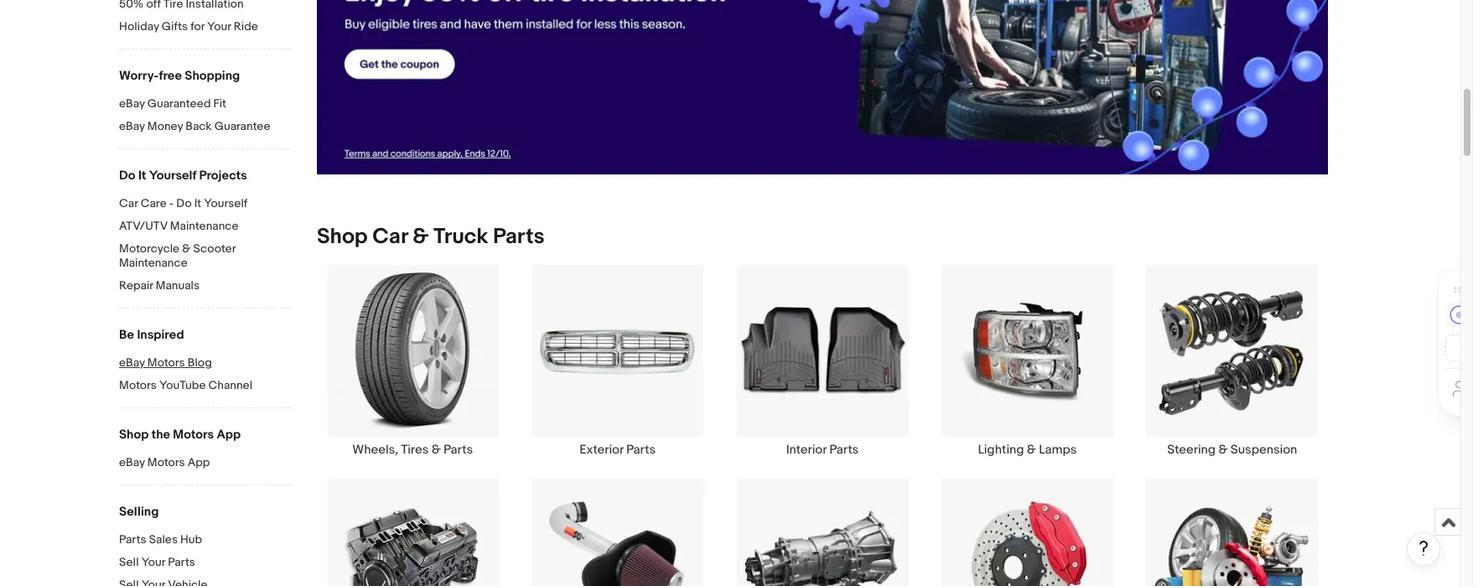 Task type: locate. For each thing, give the bounding box(es) containing it.
1 vertical spatial do
[[176, 196, 192, 210]]

1 vertical spatial yourself
[[204, 196, 247, 210]]

motors up youtube
[[147, 355, 185, 370]]

4 ebay from the top
[[119, 455, 145, 470]]

ebay for ebay motors blog motors youtube channel
[[119, 355, 145, 370]]

ebay inside ebay motors blog motors youtube channel
[[119, 355, 145, 370]]

0 horizontal spatial it
[[138, 168, 146, 184]]

app up ebay motors app link
[[217, 427, 241, 443]]

guaranteed
[[147, 96, 211, 111]]

back
[[186, 119, 212, 133]]

parts
[[493, 224, 545, 250], [444, 442, 473, 458], [626, 442, 656, 458], [829, 442, 859, 458], [119, 532, 146, 547], [168, 555, 195, 569]]

& right steering
[[1219, 442, 1228, 458]]

app
[[217, 427, 241, 443], [188, 455, 210, 470]]

None text field
[[317, 0, 1328, 175]]

wheels,
[[352, 442, 398, 458]]

car care - do it yourself link
[[119, 196, 291, 212]]

maintenance up repair
[[119, 256, 188, 270]]

maintenance down car care - do it yourself link
[[170, 219, 239, 233]]

1 vertical spatial it
[[194, 196, 201, 210]]

sell your parts link
[[119, 555, 291, 571]]

ebay motors app link
[[119, 455, 291, 471]]

& inside lighting & lamps link
[[1027, 442, 1036, 458]]

& right tires
[[432, 442, 441, 458]]

parts up sell
[[119, 532, 146, 547]]

car inside the car care - do it yourself atv/utv maintenance motorcycle & scooter maintenance repair manuals
[[119, 196, 138, 210]]

1 horizontal spatial app
[[217, 427, 241, 443]]

atv/utv
[[119, 219, 167, 233]]

0 horizontal spatial do
[[119, 168, 135, 184]]

1 horizontal spatial do
[[176, 196, 192, 210]]

1 horizontal spatial your
[[207, 19, 231, 34]]

ebay
[[119, 96, 145, 111], [119, 119, 145, 133], [119, 355, 145, 370], [119, 455, 145, 470]]

1 horizontal spatial car
[[372, 224, 408, 250]]

yourself inside the car care - do it yourself atv/utv maintenance motorcycle & scooter maintenance repair manuals
[[204, 196, 247, 210]]

1 ebay from the top
[[119, 96, 145, 111]]

app down the shop the motors app
[[188, 455, 210, 470]]

ride
[[234, 19, 258, 34]]

do inside the car care - do it yourself atv/utv maintenance motorcycle & scooter maintenance repair manuals
[[176, 196, 192, 210]]

lamps
[[1039, 442, 1077, 458]]

do right - on the top left of page
[[176, 196, 192, 210]]

parts right "interior"
[[829, 442, 859, 458]]

exterior parts link
[[515, 264, 720, 458]]

interior parts link
[[720, 264, 925, 458]]

1 vertical spatial your
[[141, 555, 165, 569]]

& inside wheels, tires & parts link
[[432, 442, 441, 458]]

worry-free shopping
[[119, 68, 240, 84]]

interior
[[786, 442, 827, 458]]

do
[[119, 168, 135, 184], [176, 196, 192, 210]]

yourself
[[149, 168, 196, 184], [204, 196, 247, 210]]

the
[[151, 427, 170, 443]]

shop
[[317, 224, 368, 250], [119, 427, 149, 443]]

motors
[[147, 355, 185, 370], [119, 378, 157, 392], [173, 427, 214, 443], [147, 455, 185, 470]]

1 horizontal spatial it
[[194, 196, 201, 210]]

care
[[141, 196, 167, 210]]

0 horizontal spatial shop
[[119, 427, 149, 443]]

ebay motors blog link
[[119, 355, 291, 371]]

1 horizontal spatial shop
[[317, 224, 368, 250]]

fit
[[213, 96, 226, 111]]

car left truck
[[372, 224, 408, 250]]

shop car & truck parts
[[317, 224, 545, 250]]

parts right truck
[[493, 224, 545, 250]]

maintenance
[[170, 219, 239, 233], [119, 256, 188, 270]]

your right sell
[[141, 555, 165, 569]]

1 vertical spatial app
[[188, 455, 210, 470]]

it up care
[[138, 168, 146, 184]]

ebay down be
[[119, 355, 145, 370]]

repair manuals link
[[119, 278, 291, 294]]

motors left youtube
[[119, 378, 157, 392]]

& left scooter
[[182, 241, 191, 256]]

parts down hub
[[168, 555, 195, 569]]

car left care
[[119, 196, 138, 210]]

it
[[138, 168, 146, 184], [194, 196, 201, 210]]

3 ebay from the top
[[119, 355, 145, 370]]

&
[[413, 224, 429, 250], [182, 241, 191, 256], [432, 442, 441, 458], [1027, 442, 1036, 458], [1219, 442, 1228, 458]]

& left lamps
[[1027, 442, 1036, 458]]

0 horizontal spatial car
[[119, 196, 138, 210]]

scooter
[[193, 241, 236, 256]]

yourself up - on the top left of page
[[149, 168, 196, 184]]

steering & suspension link
[[1130, 264, 1335, 458]]

ebay down worry-
[[119, 96, 145, 111]]

projects
[[199, 168, 247, 184]]

wheels, tires & parts
[[352, 442, 473, 458]]

yourself down projects
[[204, 196, 247, 210]]

it up atv/utv maintenance link
[[194, 196, 201, 210]]

it inside the car care - do it yourself atv/utv maintenance motorcycle & scooter maintenance repair manuals
[[194, 196, 201, 210]]

1 vertical spatial shop
[[119, 427, 149, 443]]

0 vertical spatial car
[[119, 196, 138, 210]]

shop the motors app
[[119, 427, 241, 443]]

be inspired
[[119, 327, 184, 343]]

blog
[[188, 355, 212, 370]]

ebay for ebay guaranteed fit ebay money back guarantee
[[119, 96, 145, 111]]

0 vertical spatial maintenance
[[170, 219, 239, 233]]

ebay left money
[[119, 119, 145, 133]]

do up "atv/utv"
[[119, 168, 135, 184]]

your right the for at the top of the page
[[207, 19, 231, 34]]

0 horizontal spatial your
[[141, 555, 165, 569]]

suspension
[[1231, 442, 1297, 458]]

holiday gifts for your ride
[[119, 19, 258, 34]]

be
[[119, 327, 134, 343]]

0 horizontal spatial app
[[188, 455, 210, 470]]

your inside parts sales hub sell your parts
[[141, 555, 165, 569]]

interior parts
[[786, 442, 859, 458]]

motorcycle & scooter maintenance link
[[119, 241, 291, 272]]

shop for shop the motors app
[[119, 427, 149, 443]]

your
[[207, 19, 231, 34], [141, 555, 165, 569]]

1 vertical spatial car
[[372, 224, 408, 250]]

car
[[119, 196, 138, 210], [372, 224, 408, 250]]

0 vertical spatial shop
[[317, 224, 368, 250]]

1 horizontal spatial yourself
[[204, 196, 247, 210]]

0 vertical spatial yourself
[[149, 168, 196, 184]]

parts right exterior
[[626, 442, 656, 458]]

ebay up selling
[[119, 455, 145, 470]]

ebay guaranteed fit ebay money back guarantee
[[119, 96, 270, 133]]



Task type: describe. For each thing, give the bounding box(es) containing it.
lighting & lamps
[[978, 442, 1077, 458]]

ebay motors app
[[119, 455, 210, 470]]

motorcycle
[[119, 241, 179, 256]]

shopping
[[185, 68, 240, 84]]

worry-
[[119, 68, 159, 84]]

inspired
[[137, 327, 184, 343]]

manuals
[[156, 278, 200, 293]]

guarantee
[[214, 119, 270, 133]]

0 vertical spatial it
[[138, 168, 146, 184]]

ebay guaranteed fit link
[[119, 96, 291, 112]]

parts right tires
[[444, 442, 473, 458]]

tires
[[401, 442, 429, 458]]

truck
[[434, 224, 488, 250]]

2 ebay from the top
[[119, 119, 145, 133]]

& left truck
[[413, 224, 429, 250]]

steering & suspension
[[1167, 442, 1297, 458]]

ebay for ebay motors app
[[119, 455, 145, 470]]

ebay motors blog motors youtube channel
[[119, 355, 252, 392]]

app inside ebay motors app link
[[188, 455, 210, 470]]

1 vertical spatial maintenance
[[119, 256, 188, 270]]

selling
[[119, 504, 159, 520]]

& inside the car care - do it yourself atv/utv maintenance motorcycle & scooter maintenance repair manuals
[[182, 241, 191, 256]]

motors youtube channel link
[[119, 378, 291, 394]]

shop for shop car & truck parts
[[317, 224, 368, 250]]

& inside steering & suspension link
[[1219, 442, 1228, 458]]

free
[[159, 68, 182, 84]]

0 horizontal spatial yourself
[[149, 168, 196, 184]]

lighting & lamps link
[[925, 264, 1130, 458]]

sales
[[149, 532, 178, 547]]

hub
[[180, 532, 202, 547]]

car care - do it yourself atv/utv maintenance motorcycle & scooter maintenance repair manuals
[[119, 196, 247, 293]]

gifts
[[162, 19, 188, 34]]

money
[[147, 119, 183, 133]]

0 vertical spatial do
[[119, 168, 135, 184]]

channel
[[208, 378, 252, 392]]

parts sales hub link
[[119, 532, 291, 548]]

for
[[190, 19, 205, 34]]

holiday
[[119, 19, 159, 34]]

atv/utv maintenance link
[[119, 219, 291, 235]]

ebay money back guarantee link
[[119, 119, 291, 135]]

exterior
[[579, 442, 623, 458]]

0 vertical spatial your
[[207, 19, 231, 34]]

enjoy 50% off tire installation image
[[317, 0, 1328, 175]]

motors down the
[[147, 455, 185, 470]]

youtube
[[159, 378, 206, 392]]

0 vertical spatial app
[[217, 427, 241, 443]]

holiday gifts for your ride link
[[119, 19, 291, 35]]

help, opens dialogs image
[[1415, 540, 1432, 557]]

steering
[[1167, 442, 1216, 458]]

parts sales hub sell your parts
[[119, 532, 202, 569]]

lighting
[[978, 442, 1024, 458]]

exterior parts
[[579, 442, 656, 458]]

do it yourself projects
[[119, 168, 247, 184]]

sell
[[119, 555, 139, 569]]

repair
[[119, 278, 153, 293]]

motors up ebay motors app link
[[173, 427, 214, 443]]

wheels, tires & parts link
[[310, 264, 515, 458]]

-
[[169, 196, 174, 210]]



Task type: vqa. For each thing, say whether or not it's contained in the screenshot.
Holiday Gifts for Your Ride
yes



